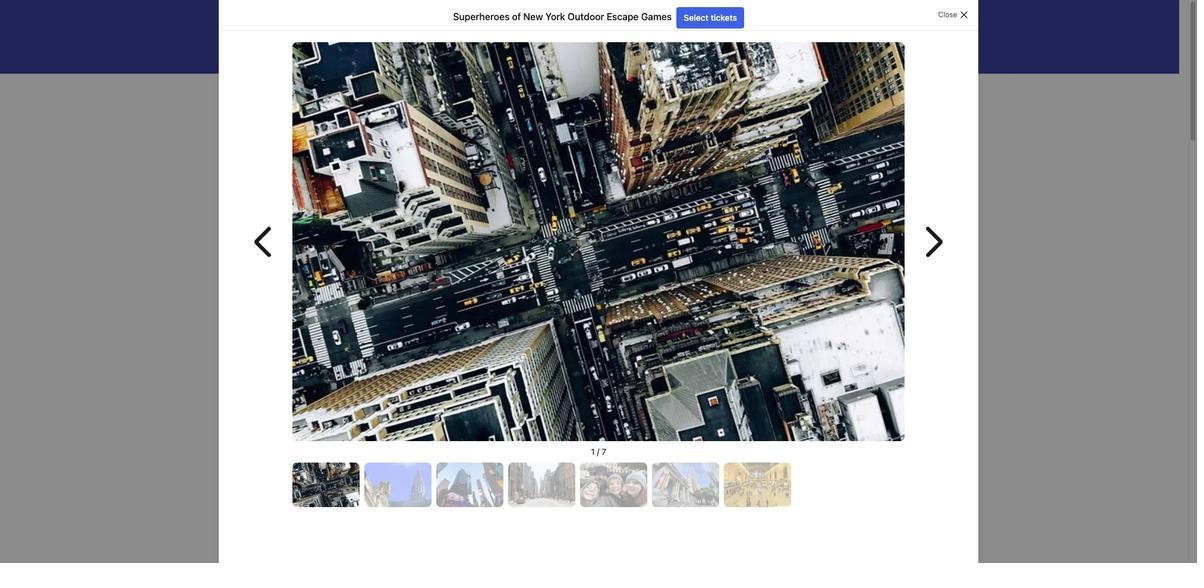 Task type: locate. For each thing, give the bounding box(es) containing it.
escape inside dialog
[[607, 11, 639, 22]]

and down superheroes
[[398, 508, 414, 519]]

discover new york's many superheroes by solving challenges and unlocking stories on your phone, leading to new places and amazing stories.
[[270, 494, 664, 519]]

select tickets button
[[677, 7, 744, 29]]

1 vertical spatial york
[[423, 84, 438, 93]]

and up ticket
[[742, 431, 764, 447]]

by inside discover new york's many superheroes by solving challenges and unlocking stories on your phone, leading to new places and amazing stories.
[[442, 494, 453, 504]]

0 vertical spatial show
[[840, 374, 861, 384]]

show down search
[[703, 482, 725, 492]]

1 horizontal spatial games
[[565, 103, 612, 123]]

2 vertical spatial games
[[565, 103, 612, 123]]

1 / 7
[[591, 447, 607, 457]]

superheroes up hotel
[[453, 11, 510, 22]]

1
[[591, 447, 595, 457]]

by up amazing
[[442, 494, 453, 504]]

0 vertical spatial 7
[[874, 374, 879, 384]]

0 vertical spatial escape
[[607, 11, 639, 22]]

by left date
[[813, 459, 825, 470]]

show inside button
[[703, 482, 725, 492]]

search ticket availability by date
[[699, 459, 848, 470]]

show all 7 photos
[[840, 374, 909, 384]]

superheroes
[[453, 11, 510, 22], [353, 84, 396, 93], [270, 103, 358, 123]]

airport taxis
[[666, 48, 712, 58]]

on
[[632, 494, 642, 504]]

7 right /
[[602, 447, 607, 457]]

escape
[[607, 11, 639, 22], [470, 84, 494, 93], [513, 103, 561, 123]]

0 vertical spatial of
[[512, 11, 521, 22]]

car
[[503, 48, 517, 58]]

0 horizontal spatial escape
[[470, 84, 494, 93]]

7
[[874, 374, 879, 384], [602, 447, 607, 457]]

free
[[294, 460, 314, 471]]

games
[[641, 11, 672, 22], [496, 84, 520, 93], [565, 103, 612, 123]]

date
[[827, 459, 848, 470]]

show more dates
[[703, 482, 772, 492]]

flight + hotel link
[[386, 40, 474, 67]]

0 horizontal spatial and
[[398, 508, 414, 519]]

car rentals
[[503, 48, 545, 58]]

car rentals link
[[476, 40, 555, 67]]

1 vertical spatial and
[[537, 494, 553, 504]]

1 vertical spatial superheroes
[[353, 84, 396, 93]]

unlocking
[[556, 494, 598, 504]]

attractions link
[[557, 40, 637, 67], [303, 83, 340, 94]]

york inside dialog
[[546, 11, 565, 22]]

0 vertical spatial games
[[641, 11, 672, 22]]

1 horizontal spatial attractions link
[[557, 40, 637, 67]]

home link
[[270, 83, 290, 94]]

1 vertical spatial by
[[442, 494, 453, 504]]

7 right 'all'
[[874, 374, 879, 384]]

2 vertical spatial of
[[361, 103, 376, 123]]

0 horizontal spatial by
[[442, 494, 453, 504]]

of
[[512, 11, 521, 22], [398, 84, 405, 93], [361, 103, 376, 123]]

0 vertical spatial attractions
[[584, 48, 626, 58]]

ticket
[[733, 459, 759, 470]]

7 for /
[[602, 447, 607, 457]]

prices
[[767, 431, 802, 447]]

close
[[939, 10, 958, 19]]

0 vertical spatial superheroes
[[453, 11, 510, 22]]

attractions
[[584, 48, 626, 58], [303, 84, 340, 93]]

your
[[645, 494, 664, 504]]

new
[[347, 508, 365, 519]]

search
[[699, 459, 731, 470]]

1 vertical spatial attractions link
[[303, 83, 340, 94]]

select
[[684, 12, 709, 23]]

0 vertical spatial york
[[546, 11, 565, 22]]

2 horizontal spatial games
[[641, 11, 672, 22]]

1 horizontal spatial by
[[813, 459, 825, 470]]

7 inside superheroes of new york outdoor escape games dialog
[[602, 447, 607, 457]]

2 vertical spatial york
[[415, 103, 446, 123]]

0 vertical spatial and
[[742, 431, 764, 447]]

by
[[813, 459, 825, 470], [442, 494, 453, 504]]

black
[[273, 438, 291, 447]]

flight
[[412, 48, 434, 58]]

york
[[546, 11, 565, 22], [423, 84, 438, 93], [415, 103, 446, 123]]

home
[[270, 84, 290, 93]]

0 horizontal spatial 7
[[602, 447, 607, 457]]

cancellation
[[316, 460, 372, 471]]

and
[[742, 431, 764, 447], [537, 494, 553, 504], [398, 508, 414, 519]]

0 horizontal spatial show
[[703, 482, 725, 492]]

availability
[[762, 459, 811, 470]]

+
[[436, 48, 441, 58]]

superheroes down home link
[[270, 103, 358, 123]]

stays link
[[260, 40, 318, 67]]

superheroes down flights
[[353, 84, 396, 93]]

0 vertical spatial outdoor
[[568, 11, 604, 22]]

many
[[360, 494, 384, 504]]

1 horizontal spatial of
[[398, 84, 405, 93]]

0 horizontal spatial games
[[496, 84, 520, 93]]

2 horizontal spatial of
[[512, 11, 521, 22]]

stories.
[[455, 508, 487, 519]]

1 vertical spatial show
[[703, 482, 725, 492]]

0 vertical spatial superheroes of new york outdoor escape games
[[453, 11, 672, 22]]

show
[[840, 374, 861, 384], [703, 482, 725, 492]]

1 horizontal spatial attractions
[[584, 48, 626, 58]]

2 horizontal spatial escape
[[607, 11, 639, 22]]

1 horizontal spatial 7
[[874, 374, 879, 384]]

1 horizontal spatial show
[[840, 374, 861, 384]]

new
[[524, 11, 543, 22], [407, 84, 421, 93], [379, 103, 412, 123], [310, 494, 329, 504]]

and left unlocking
[[537, 494, 553, 504]]

dates
[[750, 482, 772, 492]]

outdoor
[[568, 11, 604, 22], [440, 84, 468, 93], [450, 103, 509, 123]]

1 vertical spatial 7
[[602, 447, 607, 457]]

2 vertical spatial escape
[[513, 103, 561, 123]]

/
[[597, 447, 600, 457]]

hotel
[[443, 48, 464, 58]]

show left 'all'
[[840, 374, 861, 384]]

flight + hotel
[[412, 48, 464, 58]]

1 vertical spatial attractions
[[303, 84, 340, 93]]

superheroes of new york outdoor escape games
[[453, 11, 672, 22], [353, 84, 520, 93], [270, 103, 612, 123]]



Task type: describe. For each thing, give the bounding box(es) containing it.
new inside discover new york's many superheroes by solving challenges and unlocking stories on your phone, leading to new places and amazing stories.
[[310, 494, 329, 504]]

friday
[[293, 438, 314, 447]]

places
[[367, 508, 396, 519]]

deal
[[316, 438, 331, 447]]

amazing
[[417, 508, 453, 519]]

outdoor inside dialog
[[568, 11, 604, 22]]

challenges
[[488, 494, 535, 504]]

stays
[[287, 48, 308, 58]]

7 for all
[[874, 374, 879, 384]]

photos
[[881, 374, 909, 384]]

all
[[863, 374, 872, 384]]

1 vertical spatial games
[[496, 84, 520, 93]]

flights link
[[321, 40, 383, 67]]

2 vertical spatial superheroes
[[270, 103, 358, 123]]

1 horizontal spatial and
[[537, 494, 553, 504]]

2 horizontal spatial and
[[742, 431, 764, 447]]

0 horizontal spatial attractions link
[[303, 83, 340, 94]]

games inside dialog
[[641, 11, 672, 22]]

1 vertical spatial escape
[[470, 84, 494, 93]]

leading
[[302, 508, 334, 519]]

1 vertical spatial superheroes of new york outdoor escape games
[[353, 84, 520, 93]]

2 vertical spatial and
[[398, 508, 414, 519]]

more
[[727, 482, 747, 492]]

rentals
[[519, 48, 545, 58]]

tickets
[[711, 12, 737, 23]]

0 horizontal spatial of
[[361, 103, 376, 123]]

2 vertical spatial superheroes of new york outdoor escape games
[[270, 103, 612, 123]]

superheroes of new york outdoor escape games dialog
[[219, 0, 979, 563]]

0 vertical spatial by
[[813, 459, 825, 470]]

show for show more dates
[[703, 482, 725, 492]]

select tickets
[[684, 12, 737, 23]]

discover
[[270, 494, 308, 504]]

superheroes
[[386, 494, 440, 504]]

1 vertical spatial outdoor
[[440, 84, 468, 93]]

tickets and prices
[[699, 431, 802, 447]]

new inside superheroes of new york outdoor escape games dialog
[[524, 11, 543, 22]]

available
[[375, 460, 415, 471]]

flights
[[348, 48, 373, 58]]

airport
[[666, 48, 692, 58]]

superheroes inside dialog
[[453, 11, 510, 22]]

superheroes of new york outdoor escape games inside dialog
[[453, 11, 672, 22]]

taxis
[[694, 48, 712, 58]]

0 vertical spatial attractions link
[[557, 40, 637, 67]]

1 horizontal spatial escape
[[513, 103, 561, 123]]

black friday deal
[[273, 438, 331, 447]]

free cancellation available
[[294, 460, 415, 471]]

of inside dialog
[[512, 11, 521, 22]]

phone,
[[270, 508, 300, 519]]

york's
[[332, 494, 358, 504]]

tickets
[[699, 431, 739, 447]]

show more dates button
[[699, 476, 776, 498]]

show for show all 7 photos
[[840, 374, 861, 384]]

airport taxis link
[[639, 40, 723, 67]]

stories
[[600, 494, 629, 504]]

2 vertical spatial outdoor
[[450, 103, 509, 123]]

1 vertical spatial of
[[398, 84, 405, 93]]

0 horizontal spatial attractions
[[303, 84, 340, 93]]

solving
[[455, 494, 486, 504]]

to
[[336, 508, 345, 519]]



Task type: vqa. For each thing, say whether or not it's contained in the screenshot.
Flexibility: at the top of page
no



